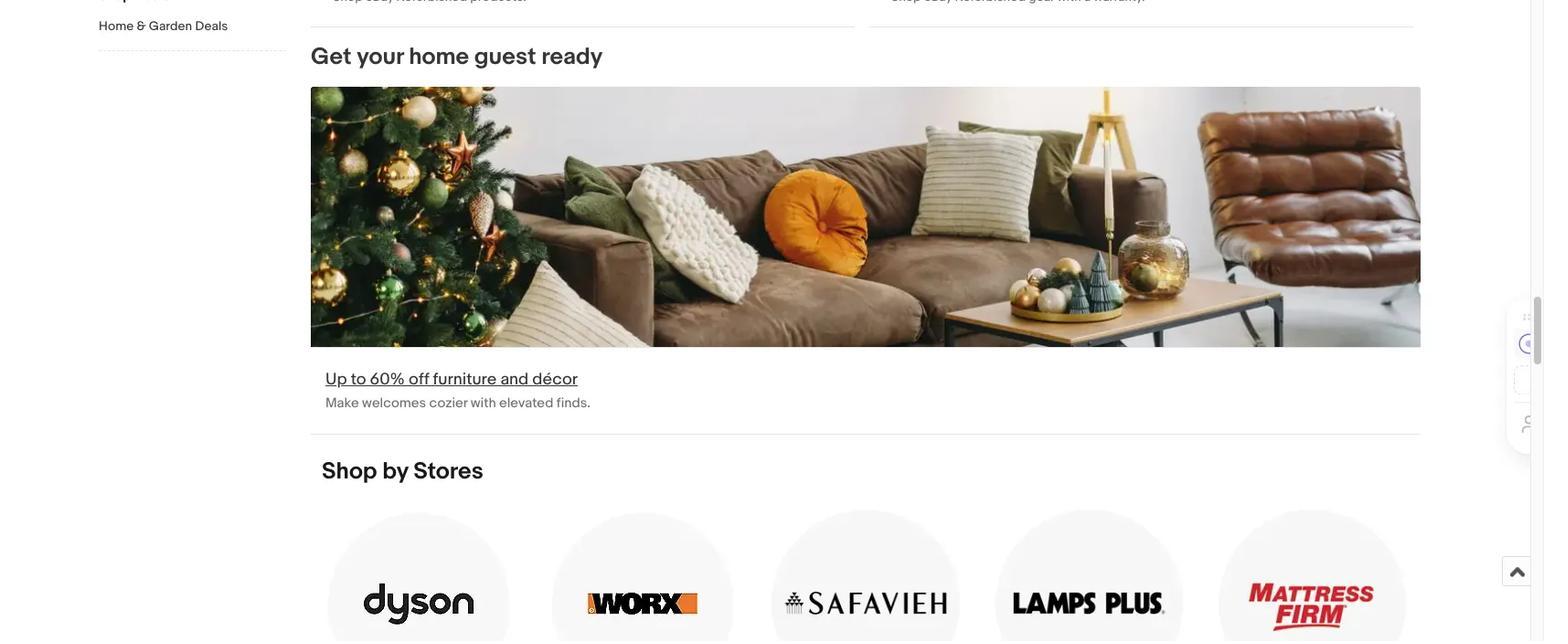 Task type: vqa. For each thing, say whether or not it's contained in the screenshot.
"Top Rated Plus" for $8.98
no



Task type: describe. For each thing, give the bounding box(es) containing it.
cozier
[[429, 395, 468, 412]]

make
[[325, 395, 359, 412]]

elevated
[[499, 395, 554, 412]]

to
[[351, 370, 366, 390]]

up to 60% off furniture and décor make welcomes cozier with elevated finds.
[[325, 370, 591, 412]]

ready
[[541, 43, 603, 71]]

get your home guest ready
[[311, 43, 603, 71]]

60%
[[370, 370, 405, 390]]

&
[[137, 18, 146, 34]]

finds.
[[557, 395, 591, 412]]



Task type: locate. For each thing, give the bounding box(es) containing it.
home & garden deals link
[[99, 18, 286, 36]]

and
[[501, 370, 529, 390]]

home
[[409, 43, 469, 71]]

garden
[[149, 18, 192, 34]]

shop
[[322, 458, 377, 486]]

shop by stores
[[322, 458, 484, 486]]

get
[[311, 43, 352, 71]]

furniture
[[433, 370, 497, 390]]

up
[[325, 370, 347, 390]]

home & garden deals
[[99, 18, 228, 34]]

None text field
[[869, 0, 1413, 26], [311, 86, 1421, 434], [869, 0, 1413, 26], [311, 86, 1421, 434]]

guest
[[474, 43, 536, 71]]

your
[[357, 43, 404, 71]]

off
[[409, 370, 429, 390]]

with
[[471, 395, 496, 412]]

deals
[[195, 18, 228, 34]]

by
[[382, 458, 408, 486]]

décor
[[532, 370, 578, 390]]

None text field
[[311, 0, 855, 26]]

welcomes
[[362, 395, 426, 412]]

stores
[[413, 458, 484, 486]]

home
[[99, 18, 134, 34]]



